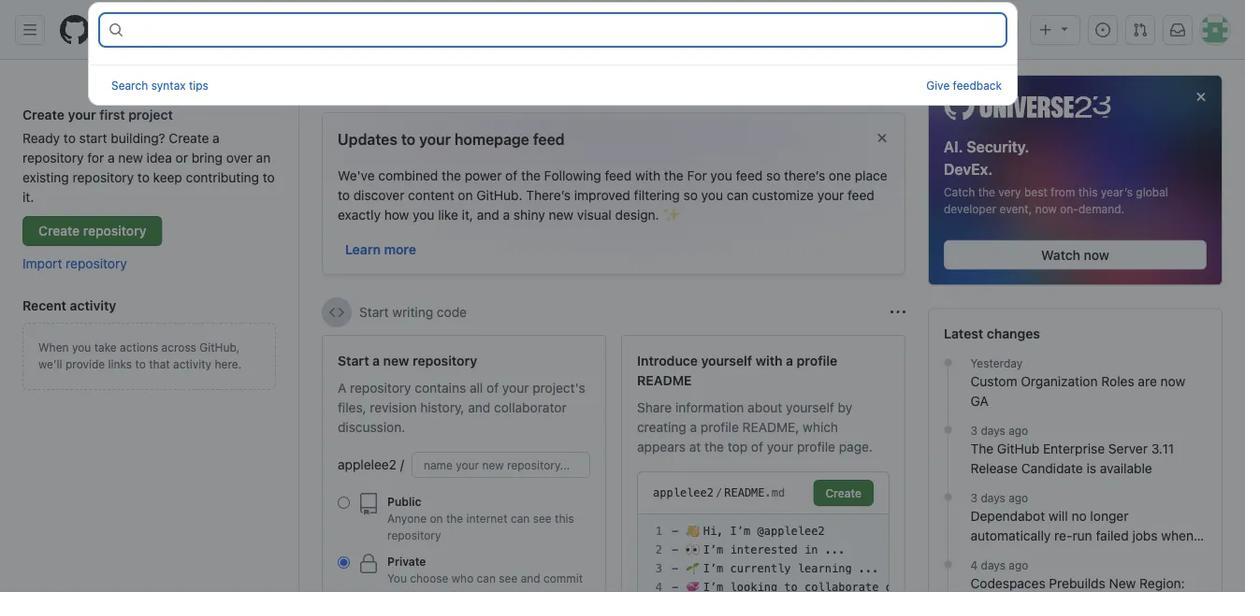 Task type: locate. For each thing, give the bounding box(es) containing it.
start inside create a new repository element
[[338, 353, 369, 368]]

1 horizontal spatial with
[[756, 353, 783, 368]]

of right the all
[[487, 380, 499, 395]]

roles
[[1102, 374, 1135, 389]]

your up collaborator
[[502, 380, 529, 395]]

idea
[[147, 150, 172, 165]]

1 horizontal spatial on
[[458, 187, 473, 203]]

to
[[179, 22, 191, 37], [64, 130, 76, 146], [401, 131, 416, 148], [137, 169, 150, 185], [263, 169, 275, 185], [338, 187, 350, 203], [135, 357, 146, 371], [387, 589, 398, 592]]

see inside public anyone on the internet can see this repository
[[533, 512, 552, 525]]

a down github.
[[503, 207, 510, 222]]

1 vertical spatial -
[[672, 544, 679, 557]]

0 horizontal spatial so
[[684, 187, 698, 203]]

plus image
[[1039, 22, 1054, 37]]

0 vertical spatial create
[[22, 107, 65, 122]]

the left very on the top right of page
[[979, 186, 996, 199]]

1 vertical spatial yourself
[[786, 400, 835, 415]]

you down for
[[702, 187, 723, 203]]

1 vertical spatial can
[[511, 512, 530, 525]]

... right "learning"
[[859, 562, 879, 576]]

1 vertical spatial readme
[[725, 487, 765, 500]]

readme
[[637, 372, 692, 388], [725, 487, 765, 500]]

0 horizontal spatial activity
[[70, 298, 116, 313]]

of inside a repository contains all of your project's files, revision history, and collaborator discussion.
[[487, 380, 499, 395]]

repo image
[[357, 493, 380, 516]]

on inside we've combined the power of the following feed with the for you feed so there's one place to discover content on github. there's improved filtering so you can customize your feed exactly how you like it, and a shiny new visual design. ✨
[[458, 187, 473, 203]]

the left internet
[[446, 512, 463, 525]]

applelee2 down discussion.
[[338, 457, 397, 473]]

the inside public anyone on the internet can see this repository
[[446, 512, 463, 525]]

the inside ai. security. devex. catch the very best from this year's global developer event, now on-demand.
[[979, 186, 996, 199]]

2 vertical spatial dot fill image
[[941, 557, 956, 572]]

2 vertical spatial i'm
[[703, 562, 724, 576]]

i'm down hi,
[[703, 544, 724, 557]]

1 vertical spatial new
[[549, 207, 574, 222]]

1 ago from the top
[[1009, 424, 1029, 438]]

0 vertical spatial see
[[533, 512, 552, 525]]

changes inside 3 days ago dependabot will no longer automatically re-run failed jobs when package manifest changes
[[1081, 548, 1132, 563]]

code image
[[329, 305, 344, 320]]

ago inside 4 days ago codespaces prebuilds new region:
[[1009, 559, 1029, 572]]

1 horizontal spatial applelee2
[[653, 487, 714, 500]]

of right "top"
[[751, 439, 764, 454]]

0 horizontal spatial /
[[400, 457, 404, 473]]

interested
[[730, 544, 798, 557]]

import
[[22, 255, 62, 271]]

0 vertical spatial so
[[767, 168, 781, 183]]

0 vertical spatial /
[[400, 457, 404, 473]]

you down content
[[413, 207, 435, 222]]

👀
[[685, 544, 697, 557]]

homepage image
[[60, 15, 90, 45]]

create up or
[[169, 130, 209, 146]]

triangle down image
[[1057, 21, 1072, 36]]

0 vertical spatial days
[[981, 424, 1006, 438]]

at
[[690, 439, 701, 454]]

start for start a new repository
[[338, 353, 369, 368]]

this down you
[[401, 589, 421, 592]]

now right are
[[1161, 374, 1186, 389]]

readme down introduce
[[637, 372, 692, 388]]

1 horizontal spatial new
[[383, 353, 409, 368]]

activity up take
[[70, 298, 116, 313]]

/ inside introduce yourself with a profile readme element
[[716, 487, 723, 500]]

the inside share information about yourself by creating a profile readme, which appears at the top of your profile page.
[[705, 439, 724, 454]]

and inside private you choose who can see and commit to this repository
[[521, 572, 541, 585]]

to left keep
[[137, 169, 150, 185]]

now inside ai. security. devex. catch the very best from this year's global developer event, now on-demand.
[[1036, 203, 1057, 216]]

0 horizontal spatial see
[[499, 572, 518, 585]]

2 vertical spatial new
[[383, 353, 409, 368]]

start
[[359, 305, 389, 320], [338, 353, 369, 368]]

1 - from the top
[[672, 525, 679, 538]]

2 vertical spatial days
[[981, 559, 1006, 572]]

to down actions
[[135, 357, 146, 371]]

... up "learning"
[[825, 544, 845, 557]]

your up the start
[[68, 107, 96, 122]]

2 dot fill image from the top
[[941, 490, 956, 505]]

start right code icon
[[359, 305, 389, 320]]

repository up import repository
[[83, 223, 146, 239]]

private
[[387, 555, 426, 568]]

0 horizontal spatial now
[[1036, 203, 1057, 216]]

0 vertical spatial new
[[118, 150, 143, 165]]

days inside 4 days ago codespaces prebuilds new region:
[[981, 559, 1006, 572]]

organization
[[1021, 374, 1098, 389]]

your down readme,
[[767, 439, 794, 454]]

1 vertical spatial /
[[716, 487, 723, 500]]

None text field
[[131, 15, 1005, 45]]

a up readme,
[[786, 353, 794, 368]]

and right "it," at the top of the page
[[477, 207, 500, 222]]

2 vertical spatial -
[[672, 562, 679, 576]]

dialog containing give feedback
[[88, 2, 1018, 106]]

yourself up the which
[[786, 400, 835, 415]]

on right the anyone
[[430, 512, 443, 525]]

3 up the at the bottom right of the page
[[971, 424, 978, 438]]

/ up hi,
[[716, 487, 723, 500]]

0 horizontal spatial applelee2
[[338, 457, 397, 473]]

to down you
[[387, 589, 398, 592]]

introduce yourself with a profile readme element
[[621, 335, 906, 592]]

across
[[162, 341, 196, 354]]

of inside we've combined the power of the following feed with the for you feed so there's one place to discover content on github. there's improved filtering so you can customize your feed exactly how you like it, and a shiny new visual design. ✨
[[506, 168, 518, 183]]

2 vertical spatial 3
[[656, 562, 663, 576]]

create for create your first project ready to start building? create a repository for a new idea or bring over an existing repository to keep contributing to it.
[[22, 107, 65, 122]]

available
[[1100, 461, 1153, 476]]

repository up revision
[[350, 380, 411, 395]]

applelee2 inside create a new repository element
[[338, 457, 397, 473]]

the up content
[[442, 168, 461, 183]]

a up bring
[[213, 130, 220, 146]]

ai.
[[944, 138, 963, 155]]

a inside the introduce yourself with a profile readme
[[786, 353, 794, 368]]

1 vertical spatial dot fill image
[[941, 490, 956, 505]]

so up customize at the right top of page
[[767, 168, 781, 183]]

and down the all
[[468, 400, 491, 415]]

this up commit
[[555, 512, 574, 525]]

0 horizontal spatial new
[[118, 150, 143, 165]]

3 days from the top
[[981, 559, 1006, 572]]

0 vertical spatial applelee2
[[338, 457, 397, 473]]

2 vertical spatial now
[[1161, 374, 1186, 389]]

3 inside 1 - 👋 hi, i'm @applelee2 2 - 👀 i'm interested in ... 3 - 🌱 i'm currently learning ...
[[656, 562, 663, 576]]

you right for
[[711, 168, 733, 183]]

suggestions list box
[[89, 50, 1017, 65]]

and left commit
[[521, 572, 541, 585]]

information
[[676, 400, 744, 415]]

2 vertical spatial can
[[477, 572, 496, 585]]

repository down who
[[424, 589, 477, 592]]

now inside 'yesterday custom organization roles are now ga'
[[1161, 374, 1186, 389]]

existing
[[22, 169, 69, 185]]

now right watch
[[1084, 247, 1110, 263]]

None submit
[[814, 480, 874, 506]]

2 vertical spatial ago
[[1009, 559, 1029, 572]]

now down best
[[1036, 203, 1057, 216]]

command palette image
[[984, 22, 999, 37]]

dot fill image
[[941, 423, 956, 438], [941, 490, 956, 505], [941, 557, 956, 572]]

2 days from the top
[[981, 492, 1006, 505]]

2 horizontal spatial of
[[751, 439, 764, 454]]

the right at
[[705, 439, 724, 454]]

1 vertical spatial start
[[338, 353, 369, 368]]

prebuilds
[[1049, 576, 1106, 592]]

start up a
[[338, 353, 369, 368]]

2 horizontal spatial now
[[1161, 374, 1186, 389]]

changes up yesterday on the bottom right of the page
[[987, 326, 1041, 342]]

github
[[998, 441, 1040, 457]]

changes down failed
[[1081, 548, 1132, 563]]

0 vertical spatial of
[[506, 168, 518, 183]]

0 horizontal spatial of
[[487, 380, 499, 395]]

1 horizontal spatial can
[[511, 512, 530, 525]]

share information about yourself by creating a profile readme, which appears at the top of your profile page.
[[637, 400, 873, 454]]

0 horizontal spatial this
[[401, 589, 421, 592]]

learn
[[345, 241, 381, 257]]

ago for the
[[1009, 424, 1029, 438]]

catch
[[944, 186, 975, 199]]

1 vertical spatial changes
[[1081, 548, 1132, 563]]

to search
[[175, 22, 235, 37]]

0 vertical spatial -
[[672, 525, 679, 538]]

one
[[829, 168, 852, 183]]

on up "it," at the top of the page
[[458, 187, 473, 203]]

/ up public
[[400, 457, 404, 473]]

repository up contains
[[413, 353, 478, 368]]

notifications image
[[1171, 22, 1186, 37]]

can inside private you choose who can see and commit to this repository
[[477, 572, 496, 585]]

0 vertical spatial ago
[[1009, 424, 1029, 438]]

demand.
[[1079, 203, 1125, 216]]

1 vertical spatial on
[[430, 512, 443, 525]]

a up at
[[690, 419, 697, 435]]

3 for dependabot will no longer automatically re-run failed jobs when package manifest changes
[[971, 492, 978, 505]]

0 vertical spatial on
[[458, 187, 473, 203]]

2 horizontal spatial this
[[1079, 186, 1098, 199]]

i'm
[[730, 525, 751, 538], [703, 544, 724, 557], [703, 562, 724, 576]]

2 vertical spatial this
[[401, 589, 421, 592]]

create for create repository
[[38, 223, 80, 239]]

3 - from the top
[[672, 562, 679, 576]]

days for dependabot
[[981, 492, 1006, 505]]

profile up the which
[[797, 353, 838, 368]]

3 dot fill image from the top
[[941, 557, 956, 572]]

2 vertical spatial profile
[[797, 439, 836, 454]]

a right the for
[[108, 150, 115, 165]]

recent
[[22, 298, 67, 313]]

following
[[544, 168, 601, 183]]

ago up dependabot
[[1009, 492, 1029, 505]]

ago up "github"
[[1009, 424, 1029, 438]]

latest
[[944, 326, 984, 342]]

for
[[687, 168, 707, 183]]

3 for the github enterprise server 3.11 release candidate is available
[[971, 424, 978, 438]]

filtering
[[634, 187, 680, 203]]

i'm right '🌱'
[[703, 562, 724, 576]]

revision
[[370, 400, 417, 415]]

1 vertical spatial i'm
[[703, 544, 724, 557]]

0 horizontal spatial on
[[430, 512, 443, 525]]

project's
[[533, 380, 586, 395]]

🌱
[[685, 562, 697, 576]]

with up filtering
[[635, 168, 661, 183]]

new down building?
[[118, 150, 143, 165]]

2 ago from the top
[[1009, 492, 1029, 505]]

page.
[[839, 439, 873, 454]]

can right internet
[[511, 512, 530, 525]]

1 horizontal spatial this
[[555, 512, 574, 525]]

0 vertical spatial ...
[[825, 544, 845, 557]]

ago up codespaces
[[1009, 559, 1029, 572]]

of up github.
[[506, 168, 518, 183]]

0 horizontal spatial can
[[477, 572, 496, 585]]

3 inside 3 days ago dependabot will no longer automatically re-run failed jobs when package manifest changes
[[971, 492, 978, 505]]

repository inside private you choose who can see and commit to this repository
[[424, 589, 477, 592]]

with up about at the bottom of the page
[[756, 353, 783, 368]]

can right who
[[477, 572, 496, 585]]

0 vertical spatial this
[[1079, 186, 1098, 199]]

recent activity
[[22, 298, 116, 313]]

1 days from the top
[[981, 424, 1006, 438]]

None radio
[[338, 497, 350, 509], [338, 557, 350, 569], [338, 497, 350, 509], [338, 557, 350, 569]]

1 vertical spatial of
[[487, 380, 499, 395]]

1 vertical spatial applelee2
[[653, 487, 714, 500]]

will
[[1049, 509, 1068, 524]]

1 vertical spatial 3
[[971, 492, 978, 505]]

days inside the 3 days ago the github enterprise server 3.11 release candidate is available
[[981, 424, 1006, 438]]

0 horizontal spatial readme
[[637, 372, 692, 388]]

ga
[[971, 394, 989, 409]]

3 ago from the top
[[1009, 559, 1029, 572]]

github,
[[200, 341, 240, 354]]

3 inside the 3 days ago the github enterprise server 3.11 release candidate is available
[[971, 424, 978, 438]]

activity inside when you take actions across github, we'll provide links to that activity here.
[[173, 357, 212, 371]]

yourself inside share information about yourself by creating a profile readme, which appears at the top of your profile page.
[[786, 400, 835, 415]]

0 horizontal spatial yourself
[[701, 353, 753, 368]]

manifest
[[1026, 548, 1078, 563]]

can left customize at the right top of page
[[727, 187, 749, 203]]

you up provide
[[72, 341, 91, 354]]

1 dot fill image from the top
[[941, 423, 956, 438]]

3 down 2
[[656, 562, 663, 576]]

readme down "top"
[[725, 487, 765, 500]]

1 horizontal spatial yourself
[[786, 400, 835, 415]]

yesterday
[[971, 357, 1023, 370]]

new up revision
[[383, 353, 409, 368]]

0 vertical spatial now
[[1036, 203, 1057, 216]]

this
[[1079, 186, 1098, 199], [555, 512, 574, 525], [401, 589, 421, 592]]

your down one
[[818, 187, 844, 203]]

0 vertical spatial and
[[477, 207, 500, 222]]

1 vertical spatial with
[[756, 353, 783, 368]]

updates to your homepage feed
[[338, 131, 565, 148]]

content
[[408, 187, 454, 203]]

codespaces
[[971, 576, 1046, 592]]

to left the start
[[64, 130, 76, 146]]

0 vertical spatial 3
[[971, 424, 978, 438]]

2 horizontal spatial can
[[727, 187, 749, 203]]

1 horizontal spatial changes
[[1081, 548, 1132, 563]]

see right internet
[[533, 512, 552, 525]]

0 vertical spatial start
[[359, 305, 389, 320]]

building?
[[111, 130, 165, 146]]

1 vertical spatial activity
[[173, 357, 212, 371]]

repository inside a repository contains all of your project's files, revision history, and collaborator discussion.
[[350, 380, 411, 395]]

0 vertical spatial can
[[727, 187, 749, 203]]

to inside when you take actions across github, we'll provide links to that activity here.
[[135, 357, 146, 371]]

to inside private you choose who can see and commit to this repository
[[387, 589, 398, 592]]

0 vertical spatial dot fill image
[[941, 423, 956, 438]]

automatically
[[971, 528, 1051, 544]]

new
[[118, 150, 143, 165], [549, 207, 574, 222], [383, 353, 409, 368]]

new inside create your first project ready to start building? create a repository for a new idea or bring over an existing repository to keep contributing to it.
[[118, 150, 143, 165]]

see right who
[[499, 572, 518, 585]]

/
[[400, 457, 404, 473], [716, 487, 723, 500]]

so down for
[[684, 187, 698, 203]]

1 horizontal spatial activity
[[173, 357, 212, 371]]

profile down "information" on the bottom of the page
[[701, 419, 739, 435]]

new down there's
[[549, 207, 574, 222]]

type
[[131, 22, 164, 37]]

combined
[[378, 168, 438, 183]]

this inside public anyone on the internet can see this repository
[[555, 512, 574, 525]]

0 horizontal spatial ...
[[825, 544, 845, 557]]

dot fill image
[[941, 355, 956, 370]]

can
[[727, 187, 749, 203], [511, 512, 530, 525], [477, 572, 496, 585]]

your up combined
[[419, 131, 451, 148]]

1 vertical spatial so
[[684, 187, 698, 203]]

exactly
[[338, 207, 381, 222]]

0 vertical spatial readme
[[637, 372, 692, 388]]

0 vertical spatial profile
[[797, 353, 838, 368]]

applelee2 inside introduce yourself with a profile readme element
[[653, 487, 714, 500]]

and inside a repository contains all of your project's files, revision history, and collaborator discussion.
[[468, 400, 491, 415]]

0 vertical spatial with
[[635, 168, 661, 183]]

applelee2 up 👋
[[653, 487, 714, 500]]

devex.
[[944, 160, 993, 178]]

1 vertical spatial this
[[555, 512, 574, 525]]

i'm right hi,
[[730, 525, 751, 538]]

1 horizontal spatial readme
[[725, 487, 765, 500]]

0 vertical spatial activity
[[70, 298, 116, 313]]

0 vertical spatial yourself
[[701, 353, 753, 368]]

1
[[656, 525, 663, 538]]

re-
[[1055, 528, 1073, 544]]

can inside we've combined the power of the following feed with the for you feed so there's one place to discover content on github. there's improved filtering so you can customize your feed exactly how you like it, and a shiny new visual design. ✨
[[727, 187, 749, 203]]

0 vertical spatial i'm
[[730, 525, 751, 538]]

custom organization roles are now ga link
[[971, 372, 1207, 411]]

Repository name text field
[[412, 452, 591, 478]]

create up import repository 'link'
[[38, 223, 80, 239]]

2 horizontal spatial new
[[549, 207, 574, 222]]

- left 👀
[[672, 544, 679, 557]]

that
[[149, 357, 170, 371]]

1 vertical spatial now
[[1084, 247, 1110, 263]]

1 vertical spatial ago
[[1009, 492, 1029, 505]]

profile down the which
[[797, 439, 836, 454]]

global
[[1136, 186, 1169, 199]]

days inside 3 days ago dependabot will no longer automatically re-run failed jobs when package manifest changes
[[981, 492, 1006, 505]]

it.
[[22, 189, 34, 204]]

1 horizontal spatial see
[[533, 512, 552, 525]]

0 vertical spatial changes
[[987, 326, 1041, 342]]

- left '🌱'
[[672, 562, 679, 576]]

1 horizontal spatial /
[[716, 487, 723, 500]]

0 horizontal spatial with
[[635, 168, 661, 183]]

👋
[[685, 525, 697, 538]]

ago inside the 3 days ago the github enterprise server 3.11 release candidate is available
[[1009, 424, 1029, 438]]

2 vertical spatial and
[[521, 572, 541, 585]]

days up dependabot
[[981, 492, 1006, 505]]

activity
[[70, 298, 116, 313], [173, 357, 212, 371]]

ago inside 3 days ago dependabot will no longer automatically re-run failed jobs when package manifest changes
[[1009, 492, 1029, 505]]

region:
[[1140, 576, 1185, 592]]

search
[[195, 22, 235, 37]]

profile
[[797, 353, 838, 368], [701, 419, 739, 435], [797, 439, 836, 454]]

feed
[[533, 131, 565, 148], [605, 168, 632, 183], [736, 168, 763, 183], [848, 187, 875, 203]]

1 vertical spatial ...
[[859, 562, 879, 576]]

create up ready
[[22, 107, 65, 122]]

and
[[477, 207, 500, 222], [468, 400, 491, 415], [521, 572, 541, 585]]

1 vertical spatial see
[[499, 572, 518, 585]]

1 horizontal spatial of
[[506, 168, 518, 183]]

1 - 👋 hi, i'm @applelee2 2 - 👀 i'm interested in ... 3 - 🌱 i'm currently learning ...
[[656, 525, 879, 576]]

- left 👋
[[672, 525, 679, 538]]

2 vertical spatial of
[[751, 439, 764, 454]]

repository down the anyone
[[387, 529, 441, 542]]

a
[[213, 130, 220, 146], [108, 150, 115, 165], [503, 207, 510, 222], [373, 353, 380, 368], [786, 353, 794, 368], [690, 419, 697, 435]]

ago for codespaces
[[1009, 559, 1029, 572]]

your inside share information about yourself by creating a profile readme, which appears at the top of your profile page.
[[767, 439, 794, 454]]

repository
[[22, 150, 84, 165], [73, 169, 134, 185], [83, 223, 146, 239], [66, 255, 127, 271], [413, 353, 478, 368], [350, 380, 411, 395], [387, 529, 441, 542], [424, 589, 477, 592]]

...
[[825, 544, 845, 557], [859, 562, 879, 576]]

profile inside the introduce yourself with a profile readme
[[797, 353, 838, 368]]

keep
[[153, 169, 182, 185]]

and inside we've combined the power of the following feed with the for you feed so there's one place to discover content on github. there's improved filtering so you can customize your feed exactly how you like it, and a shiny new visual design. ✨
[[477, 207, 500, 222]]

hi,
[[703, 525, 724, 538]]

private you choose who can see and commit to this repository
[[387, 555, 583, 592]]

close image
[[1194, 89, 1209, 104]]

yourself up "information" on the bottom of the page
[[701, 353, 753, 368]]

3 down release
[[971, 492, 978, 505]]

activity down the across
[[173, 357, 212, 371]]

/ inside create a new repository element
[[400, 457, 404, 473]]

days up the at the bottom right of the page
[[981, 424, 1006, 438]]

dialog
[[88, 2, 1018, 106]]

1 vertical spatial days
[[981, 492, 1006, 505]]



Task type: describe. For each thing, give the bounding box(es) containing it.
we'll
[[38, 357, 62, 371]]

when
[[1162, 528, 1194, 544]]

dot fill image for dependabot will no longer automatically re-run failed jobs when package manifest changes
[[941, 490, 956, 505]]

/ for applelee2 /
[[400, 457, 404, 473]]

discussion.
[[338, 419, 406, 435]]

which
[[803, 419, 839, 435]]

applelee2 / readme .md
[[653, 487, 785, 500]]

start
[[79, 130, 107, 146]]

0 horizontal spatial changes
[[987, 326, 1041, 342]]

homepage
[[455, 131, 530, 148]]

import repository
[[22, 255, 127, 271]]

public
[[387, 495, 422, 508]]

failed
[[1096, 528, 1129, 544]]

the up there's
[[521, 168, 541, 183]]

/ for applelee2 / readme .md
[[716, 487, 723, 500]]

feed up following
[[533, 131, 565, 148]]

universe23 image
[[944, 91, 1112, 120]]

to inside we've combined the power of the following feed with the for you feed so there's one place to discover content on github. there's improved filtering so you can customize your feed exactly how you like it, and a shiny new visual design. ✨
[[338, 187, 350, 203]]

on-
[[1060, 203, 1079, 216]]

your inside create your first project ready to start building? create a repository for a new idea or bring over an existing repository to keep contributing to it.
[[68, 107, 96, 122]]

tips
[[189, 79, 209, 92]]

dependabot
[[971, 509, 1045, 524]]

developer
[[944, 203, 997, 216]]

year's
[[1101, 186, 1133, 199]]

create repository link
[[22, 216, 162, 246]]

syntax
[[151, 79, 186, 92]]

place
[[855, 168, 888, 183]]

you
[[387, 572, 407, 585]]

feedback
[[953, 79, 1002, 92]]

create your first project ready to start building? create a repository for a new idea or bring over an existing repository to keep contributing to it.
[[22, 107, 275, 204]]

days for codespaces
[[981, 559, 1006, 572]]

dot fill image for codespaces prebuilds new region:
[[941, 557, 956, 572]]

1 vertical spatial profile
[[701, 419, 739, 435]]

you inside when you take actions across github, we'll provide links to that activity here.
[[72, 341, 91, 354]]

with inside we've combined the power of the following feed with the for you feed so there's one place to discover content on github. there's improved filtering so you can customize your feed exactly how you like it, and a shiny new visual design. ✨
[[635, 168, 661, 183]]

readme inside the introduce yourself with a profile readme
[[637, 372, 692, 388]]

best
[[1025, 186, 1048, 199]]

1 horizontal spatial now
[[1084, 247, 1110, 263]]

a inside we've combined the power of the following feed with the for you feed so there's one place to discover content on github. there's improved filtering so you can customize your feed exactly how you like it, and a shiny new visual design. ✨
[[503, 207, 510, 222]]

of for all
[[487, 380, 499, 395]]

issue opened image
[[1096, 22, 1111, 37]]

history,
[[420, 400, 465, 415]]

days for the
[[981, 424, 1006, 438]]

dot fill image for the github enterprise server 3.11 release candidate is available
[[941, 423, 956, 438]]

git pull request image
[[1133, 22, 1148, 37]]

1 vertical spatial create
[[169, 130, 209, 146]]

how
[[384, 207, 409, 222]]

public anyone on the internet can see this repository
[[387, 495, 574, 542]]

we've combined the power of the following feed with the for you feed so there's one place to discover content on github. there's improved filtering so you can customize your feed exactly how you like it, and a shiny new visual design. ✨
[[338, 168, 888, 222]]

1 horizontal spatial ...
[[859, 562, 879, 576]]

commit
[[544, 572, 583, 585]]

this inside private you choose who can see and commit to this repository
[[401, 589, 421, 592]]

share
[[637, 400, 672, 415]]

with inside the introduce yourself with a profile readme
[[756, 353, 783, 368]]

yourself inside the introduce yourself with a profile readme
[[701, 353, 753, 368]]

can inside public anyone on the internet can see this repository
[[511, 512, 530, 525]]

search syntax tips link
[[111, 77, 209, 94]]

explore element
[[928, 75, 1223, 592]]

anyone
[[387, 512, 427, 525]]

here.
[[215, 357, 242, 371]]

feed up customize at the right top of page
[[736, 168, 763, 183]]

start for start writing code
[[359, 305, 389, 320]]

this inside ai. security. devex. catch the very best from this year's global developer event, now on-demand.
[[1079, 186, 1098, 199]]

repository down create repository link at the top left
[[66, 255, 127, 271]]

feed up improved
[[605, 168, 632, 183]]

repository inside public anyone on the internet can see this repository
[[387, 529, 441, 542]]

power
[[465, 168, 502, 183]]

choose
[[410, 572, 449, 585]]

server
[[1109, 441, 1148, 457]]

all
[[470, 380, 483, 395]]

of for power
[[506, 168, 518, 183]]

to down an
[[263, 169, 275, 185]]

none submit inside introduce yourself with a profile readme element
[[814, 480, 874, 506]]

create a new repository element
[[338, 351, 591, 592]]

start writing code
[[359, 305, 467, 320]]

lock image
[[357, 553, 380, 576]]

repository down the for
[[73, 169, 134, 185]]

2 - from the top
[[672, 544, 679, 557]]

ago for dependabot
[[1009, 492, 1029, 505]]

latest changes
[[944, 326, 1041, 342]]

@applelee2
[[758, 525, 825, 538]]

for
[[87, 150, 104, 165]]

by
[[838, 400, 853, 415]]

a up revision
[[373, 353, 380, 368]]

run
[[1073, 528, 1093, 544]]

first
[[99, 107, 125, 122]]

design.
[[615, 207, 659, 222]]

internet
[[467, 512, 508, 525]]

or
[[176, 150, 188, 165]]

collaborator
[[494, 400, 567, 415]]

3.11
[[1152, 441, 1175, 457]]

create repository
[[38, 223, 146, 239]]

improved
[[574, 187, 631, 203]]

1 horizontal spatial so
[[767, 168, 781, 183]]

to left search
[[179, 22, 191, 37]]

the github enterprise server 3.11 release candidate is available link
[[971, 439, 1207, 479]]

start a new repository
[[338, 353, 478, 368]]

no
[[1072, 509, 1087, 524]]

feed down place
[[848, 187, 875, 203]]

currently
[[730, 562, 791, 576]]

updates
[[338, 131, 398, 148]]

search syntax tips
[[111, 79, 209, 92]]

none text field inside dialog
[[131, 15, 1005, 45]]

watch now
[[1042, 247, 1110, 263]]

x image
[[875, 131, 890, 146]]

watch
[[1042, 247, 1081, 263]]

like
[[438, 207, 458, 222]]

it,
[[462, 207, 473, 222]]

new
[[1109, 576, 1136, 592]]

discover
[[353, 187, 405, 203]]

give
[[927, 79, 950, 92]]

4
[[971, 559, 978, 572]]

the left for
[[664, 168, 684, 183]]

an
[[256, 150, 271, 165]]

a
[[338, 380, 347, 395]]

applelee2 for applelee2 / readme .md
[[653, 487, 714, 500]]

ai. security. devex. catch the very best from this year's global developer event, now on-demand.
[[944, 138, 1169, 216]]

to up combined
[[401, 131, 416, 148]]

see inside private you choose who can see and commit to this repository
[[499, 572, 518, 585]]

on inside public anyone on the internet can see this repository
[[430, 512, 443, 525]]

longer
[[1091, 509, 1129, 524]]

of inside share information about yourself by creating a profile readme, which appears at the top of your profile page.
[[751, 439, 764, 454]]

new inside we've combined the power of the following feed with the for you feed so there's one place to discover content on github. there's improved filtering so you can customize your feed exactly how you like it, and a shiny new visual design. ✨
[[549, 207, 574, 222]]

there's
[[784, 168, 826, 183]]

✨
[[663, 207, 676, 222]]

top
[[728, 439, 748, 454]]

applelee2 for applelee2 /
[[338, 457, 397, 473]]

code
[[437, 305, 467, 320]]

we've
[[338, 168, 375, 183]]

a inside share information about yourself by creating a profile readme, which appears at the top of your profile page.
[[690, 419, 697, 435]]

when
[[38, 341, 69, 354]]

your inside a repository contains all of your project's files, revision history, and collaborator discussion.
[[502, 380, 529, 395]]

candidate
[[1022, 461, 1083, 476]]

repository up existing in the top left of the page
[[22, 150, 84, 165]]

event,
[[1000, 203, 1032, 216]]

from
[[1051, 186, 1076, 199]]

your inside we've combined the power of the following feed with the for you feed so there's one place to discover content on github. there's improved filtering so you can customize your feed exactly how you like it, and a shiny new visual design. ✨
[[818, 187, 844, 203]]

codespaces prebuilds new region: link
[[971, 574, 1207, 592]]

why am i seeing this? image
[[891, 305, 906, 320]]

import repository link
[[22, 255, 127, 271]]



Task type: vqa. For each thing, say whether or not it's contained in the screenshot.
"CREATE MILESTONE"
no



